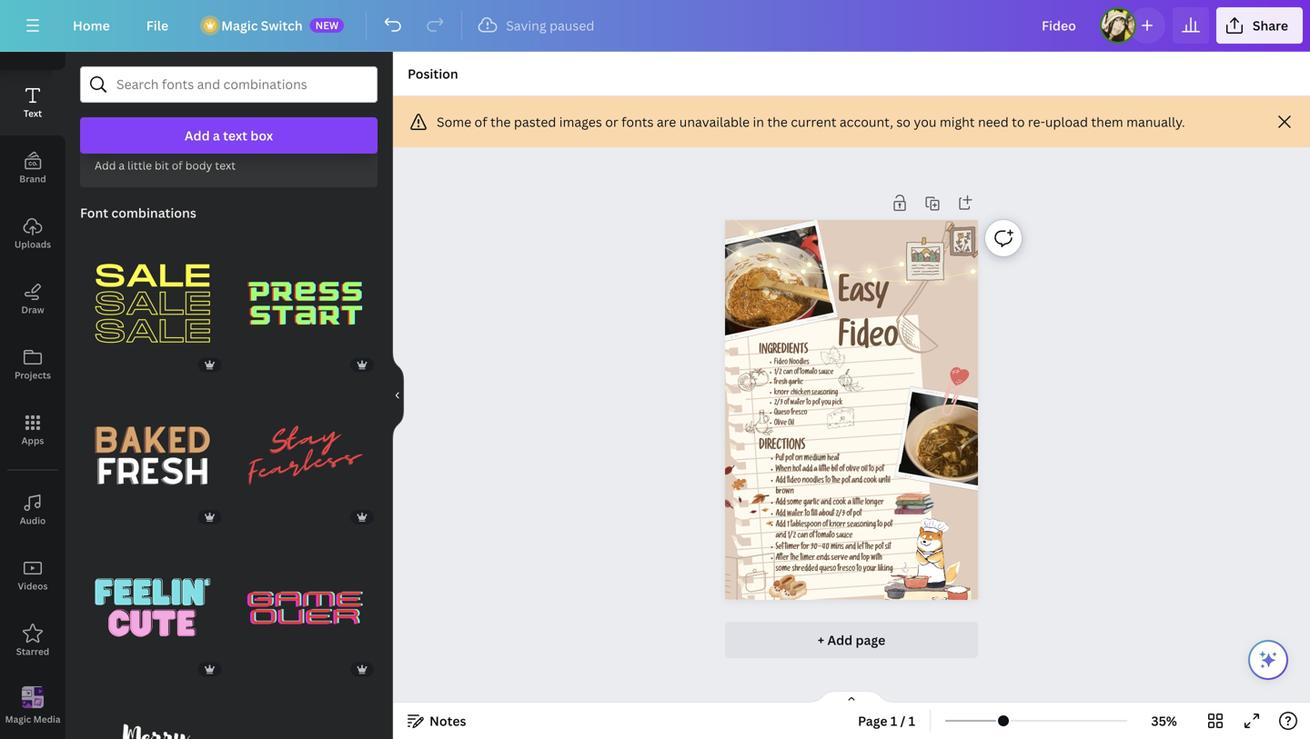 Task type: describe. For each thing, give the bounding box(es) containing it.
after
[[776, 555, 789, 564]]

+ add page button
[[725, 622, 979, 659]]

of right about
[[847, 511, 852, 519]]

uploads
[[14, 238, 51, 251]]

2 horizontal spatial 1
[[909, 713, 916, 730]]

the right after
[[791, 555, 799, 564]]

put pot on medium heat when hot add a little bit of olive oil to pot add fideo noodles to the pot and cook until brown add some garlic and cook a little longer add water to fill about 2/3 of pot add 1 tablespoon of knorr seasoning to pot and 1/2 can of tomato sauce set timer for 30-40 mins and let the pot sit after the timer ends serve and top with some shredded queso fresco to your liking
[[776, 456, 893, 575]]

a up font combinations
[[119, 158, 125, 173]]

you inside fideo noodles 1/2 can of tomato sauce fresh garlic knorr chicken seasoning 2/3 of water to pot you pick queso fresco olive oil
[[822, 400, 831, 408]]

magic media
[[5, 714, 61, 726]]

/
[[901, 713, 906, 730]]

account,
[[840, 113, 894, 131]]

a left box
[[213, 127, 220, 144]]

audio
[[20, 515, 46, 527]]

35%
[[1152, 713, 1177, 730]]

and up about
[[821, 500, 832, 508]]

projects
[[15, 370, 51, 382]]

with
[[871, 555, 882, 564]]

little inside button
[[127, 158, 152, 173]]

pot right about
[[853, 511, 862, 519]]

to down longer
[[878, 522, 883, 530]]

set
[[776, 544, 784, 553]]

1 vertical spatial timer
[[800, 555, 815, 564]]

add inside add a little bit of body text button
[[95, 158, 116, 173]]

oil
[[861, 467, 868, 475]]

saving paused status
[[470, 15, 604, 36]]

add a little bit of body text button
[[80, 144, 378, 187]]

water inside fideo noodles 1/2 can of tomato sauce fresh garlic knorr chicken seasoning 2/3 of water to pot you pick queso fresco olive oil
[[790, 400, 805, 408]]

of right some
[[475, 113, 487, 131]]

2/3 inside 'put pot on medium heat when hot add a little bit of olive oil to pot add fideo noodles to the pot and cook until brown add some garlic and cook a little longer add water to fill about 2/3 of pot add 1 tablespoon of knorr seasoning to pot and 1/2 can of tomato sauce set timer for 30-40 mins and let the pot sit after the timer ends serve and top with some shredded queso fresco to your liking'
[[836, 511, 845, 519]]

pot left sit
[[875, 544, 884, 553]]

olive
[[846, 467, 860, 475]]

Design title text field
[[1028, 7, 1093, 44]]

box
[[251, 127, 273, 144]]

1 horizontal spatial cook
[[864, 478, 877, 486]]

elements button
[[0, 5, 66, 70]]

fill
[[811, 511, 818, 519]]

file
[[146, 17, 169, 34]]

draw
[[21, 304, 44, 316]]

seasoning inside fideo noodles 1/2 can of tomato sauce fresh garlic knorr chicken seasoning 2/3 of water to pot you pick queso fresco olive oil
[[812, 390, 838, 398]]

until
[[879, 478, 890, 486]]

shredded
[[792, 567, 818, 575]]

a right add
[[814, 467, 818, 475]]

serve
[[831, 555, 848, 564]]

grey line cookbook icon isolated on white background. cooking book icon. recipe book. fork and knife icons. cutlery symbol.  vector illustration image
[[699, 553, 775, 610]]

share
[[1253, 17, 1289, 34]]

+
[[818, 632, 825, 649]]

combinations
[[111, 204, 196, 221]]

about
[[819, 511, 834, 519]]

tablespoon
[[791, 522, 821, 530]]

fresco inside 'put pot on medium heat when hot add a little bit of olive oil to pot add fideo noodles to the pot and cook until brown add some garlic and cook a little longer add water to fill about 2/3 of pot add 1 tablespoon of knorr seasoning to pot and 1/2 can of tomato sauce set timer for 30-40 mins and let the pot sit after the timer ends serve and top with some shredded queso fresco to your liking'
[[838, 567, 855, 575]]

upload
[[1046, 113, 1089, 131]]

font
[[80, 204, 108, 221]]

ends
[[817, 555, 830, 564]]

audio button
[[0, 478, 66, 543]]

saving paused
[[506, 17, 595, 34]]

directions
[[759, 441, 805, 455]]

apps button
[[0, 398, 66, 463]]

file button
[[132, 7, 183, 44]]

can inside fideo noodles 1/2 can of tomato sauce fresh garlic knorr chicken seasoning 2/3 of water to pot you pick queso fresco olive oil
[[783, 370, 793, 377]]

the left pasted
[[491, 113, 511, 131]]

liking
[[878, 567, 893, 575]]

some of the pasted images or fonts are unavailable in the current account, so you might need to re-upload them manually.
[[437, 113, 1186, 131]]

your
[[863, 567, 877, 575]]

in
[[753, 113, 764, 131]]

home
[[73, 17, 110, 34]]

longer
[[865, 500, 884, 508]]

1 horizontal spatial 1
[[891, 713, 898, 730]]

pot left on
[[785, 456, 794, 464]]

brand button
[[0, 136, 66, 201]]

body
[[185, 158, 212, 173]]

hide image
[[392, 352, 404, 440]]

1 vertical spatial cook
[[833, 500, 846, 508]]

seasoning inside 'put pot on medium heat when hot add a little bit of olive oil to pot add fideo noodles to the pot and cook until brown add some garlic and cook a little longer add water to fill about 2/3 of pot add 1 tablespoon of knorr seasoning to pot and 1/2 can of tomato sauce set timer for 30-40 mins and let the pot sit after the timer ends serve and top with some shredded queso fresco to your liking'
[[847, 522, 876, 530]]

videos button
[[0, 543, 66, 609]]

brown
[[776, 489, 794, 497]]

projects button
[[0, 332, 66, 398]]

fonts
[[622, 113, 654, 131]]

to left your
[[857, 567, 862, 575]]

olive
[[774, 421, 787, 428]]

manually.
[[1127, 113, 1186, 131]]

40
[[822, 544, 830, 553]]

main menu bar
[[0, 0, 1311, 52]]

magic for magic media
[[5, 714, 31, 726]]

add a text box button
[[80, 117, 378, 154]]

1 vertical spatial little
[[819, 467, 830, 475]]

garlic inside 'put pot on medium heat when hot add a little bit of olive oil to pot add fideo noodles to the pot and cook until brown add some garlic and cook a little longer add water to fill about 2/3 of pot add 1 tablespoon of knorr seasoning to pot and 1/2 can of tomato sauce set timer for 30-40 mins and let the pot sit after the timer ends serve and top with some shredded queso fresco to your liking'
[[804, 500, 820, 508]]

share button
[[1217, 7, 1303, 44]]

olive oil hand drawn image
[[745, 410, 773, 436]]

media
[[33, 714, 61, 726]]

some
[[437, 113, 472, 131]]

fideo noodles 1/2 can of tomato sauce fresh garlic knorr chicken seasoning 2/3 of water to pot you pick queso fresco olive oil
[[774, 360, 843, 428]]

queso
[[774, 410, 790, 418]]

tomato inside 'put pot on medium heat when hot add a little bit of olive oil to pot add fideo noodles to the pot and cook until brown add some garlic and cook a little longer add water to fill about 2/3 of pot add 1 tablespoon of knorr seasoning to pot and 1/2 can of tomato sauce set timer for 30-40 mins and let the pot sit after the timer ends serve and top with some shredded queso fresco to your liking'
[[816, 533, 835, 542]]

home link
[[58, 7, 124, 44]]

are
[[657, 113, 677, 131]]

so
[[897, 113, 911, 131]]

add inside button
[[185, 127, 210, 144]]



Task type: locate. For each thing, give the bounding box(es) containing it.
0 horizontal spatial magic
[[5, 714, 31, 726]]

for
[[801, 544, 809, 553]]

can up fresh
[[783, 370, 793, 377]]

ingredients
[[759, 345, 808, 358]]

and up "set"
[[776, 533, 786, 542]]

2/3 inside fideo noodles 1/2 can of tomato sauce fresh garlic knorr chicken seasoning 2/3 of water to pot you pick queso fresco olive oil
[[774, 400, 783, 408]]

1 horizontal spatial sauce
[[836, 533, 853, 542]]

seasoning up "pick"
[[812, 390, 838, 398]]

0 vertical spatial timer
[[785, 544, 800, 553]]

cook up about
[[833, 500, 846, 508]]

unavailable
[[680, 113, 750, 131]]

them
[[1092, 113, 1124, 131]]

1 horizontal spatial fideo
[[838, 325, 898, 358]]

you
[[914, 113, 937, 131], [822, 400, 831, 408]]

cook down oil
[[864, 478, 877, 486]]

1 left tablespoon
[[787, 522, 789, 530]]

position button
[[400, 59, 466, 88]]

0 horizontal spatial cook
[[833, 500, 846, 508]]

pot down olive
[[842, 478, 850, 486]]

text
[[24, 107, 42, 120]]

pick
[[832, 400, 843, 408]]

switch
[[261, 17, 303, 34]]

laddle icon image
[[867, 218, 1007, 365]]

water down chicken
[[790, 400, 805, 408]]

tomato down noodles
[[800, 370, 817, 377]]

text
[[223, 127, 248, 144], [215, 158, 236, 173]]

text right body
[[215, 158, 236, 173]]

1 vertical spatial water
[[787, 511, 804, 519]]

magic left media
[[5, 714, 31, 726]]

1 vertical spatial text
[[215, 158, 236, 173]]

might
[[940, 113, 975, 131]]

Search fonts and combinations search field
[[116, 67, 341, 102]]

+ add page
[[818, 632, 886, 649]]

0 vertical spatial cook
[[864, 478, 877, 486]]

0 vertical spatial 2/3
[[774, 400, 783, 408]]

1 horizontal spatial you
[[914, 113, 937, 131]]

noodles
[[789, 360, 809, 367]]

1 vertical spatial 2/3
[[836, 511, 845, 519]]

need
[[978, 113, 1009, 131]]

0 vertical spatial magic
[[221, 17, 258, 34]]

starred button
[[0, 609, 66, 674]]

show pages image
[[808, 691, 896, 705]]

fideo inside fideo noodles 1/2 can of tomato sauce fresh garlic knorr chicken seasoning 2/3 of water to pot you pick queso fresco olive oil
[[774, 360, 788, 367]]

fresco
[[791, 410, 807, 418], [838, 567, 855, 575]]

a left longer
[[848, 500, 851, 508]]

water
[[790, 400, 805, 408], [787, 511, 804, 519]]

garlic inside fideo noodles 1/2 can of tomato sauce fresh garlic knorr chicken seasoning 2/3 of water to pot you pick queso fresco olive oil
[[789, 380, 803, 388]]

bit inside 'put pot on medium heat when hot add a little bit of olive oil to pot add fideo noodles to the pot and cook until brown add some garlic and cook a little longer add water to fill about 2/3 of pot add 1 tablespoon of knorr seasoning to pot and 1/2 can of tomato sauce set timer for 30-40 mins and let the pot sit after the timer ends serve and top with some shredded queso fresco to your liking'
[[831, 467, 838, 475]]

pot up sit
[[884, 522, 893, 530]]

2/3
[[774, 400, 783, 408], [836, 511, 845, 519]]

0 horizontal spatial little
[[127, 158, 152, 173]]

oil
[[788, 421, 794, 428]]

magic
[[221, 17, 258, 34], [5, 714, 31, 726]]

noodles
[[802, 478, 824, 486]]

1 vertical spatial can
[[798, 533, 808, 542]]

1/2 inside fideo noodles 1/2 can of tomato sauce fresh garlic knorr chicken seasoning 2/3 of water to pot you pick queso fresco olive oil
[[774, 370, 782, 377]]

position
[[408, 65, 458, 82]]

1 vertical spatial fideo
[[774, 360, 788, 367]]

starred
[[16, 646, 49, 658]]

seasoning up let
[[847, 522, 876, 530]]

garlic up chicken
[[789, 380, 803, 388]]

notes
[[430, 713, 466, 730]]

1 vertical spatial tomato
[[816, 533, 835, 542]]

0 vertical spatial 1/2
[[774, 370, 782, 377]]

0 vertical spatial tomato
[[800, 370, 817, 377]]

some
[[787, 500, 802, 508], [776, 567, 791, 575]]

fideo for fideo
[[838, 325, 898, 358]]

0 horizontal spatial knorr
[[774, 390, 789, 398]]

magic inside main menu bar
[[221, 17, 258, 34]]

0 vertical spatial fideo
[[838, 325, 898, 358]]

0 vertical spatial fresco
[[791, 410, 807, 418]]

pot inside fideo noodles 1/2 can of tomato sauce fresh garlic knorr chicken seasoning 2/3 of water to pot you pick queso fresco olive oil
[[813, 400, 820, 408]]

0 vertical spatial bit
[[155, 158, 169, 173]]

1 horizontal spatial timer
[[800, 555, 815, 564]]

2/3 right about
[[836, 511, 845, 519]]

knorr inside fideo noodles 1/2 can of tomato sauce fresh garlic knorr chicken seasoning 2/3 of water to pot you pick queso fresco olive oil
[[774, 390, 789, 398]]

hot
[[793, 467, 801, 475]]

0 vertical spatial can
[[783, 370, 793, 377]]

easy
[[838, 280, 889, 314]]

can inside 'put pot on medium heat when hot add a little bit of olive oil to pot add fideo noodles to the pot and cook until brown add some garlic and cook a little longer add water to fill about 2/3 of pot add 1 tablespoon of knorr seasoning to pot and 1/2 can of tomato sauce set timer for 30-40 mins and let the pot sit after the timer ends serve and top with some shredded queso fresco to your liking'
[[798, 533, 808, 542]]

a
[[213, 127, 220, 144], [119, 158, 125, 173], [814, 467, 818, 475], [848, 500, 851, 508]]

1 vertical spatial sauce
[[836, 533, 853, 542]]

garlic up fill
[[804, 500, 820, 508]]

0 vertical spatial sauce
[[819, 370, 834, 377]]

page
[[856, 632, 886, 649]]

0 horizontal spatial sauce
[[819, 370, 834, 377]]

tomato inside fideo noodles 1/2 can of tomato sauce fresh garlic knorr chicken seasoning 2/3 of water to pot you pick queso fresco olive oil
[[800, 370, 817, 377]]

2 horizontal spatial little
[[853, 500, 864, 508]]

0 horizontal spatial 2/3
[[774, 400, 783, 408]]

fideo down 'ingredients'
[[774, 360, 788, 367]]

add inside + add page button
[[828, 632, 853, 649]]

sauce
[[819, 370, 834, 377], [836, 533, 853, 542]]

water up tablespoon
[[787, 511, 804, 519]]

0 horizontal spatial fideo
[[774, 360, 788, 367]]

0 vertical spatial some
[[787, 500, 802, 508]]

knorr
[[774, 390, 789, 398], [829, 522, 846, 530]]

fresco inside fideo noodles 1/2 can of tomato sauce fresh garlic knorr chicken seasoning 2/3 of water to pot you pick queso fresco olive oil
[[791, 410, 807, 418]]

pot
[[813, 400, 820, 408], [785, 456, 794, 464], [876, 467, 884, 475], [842, 478, 850, 486], [853, 511, 862, 519], [884, 522, 893, 530], [875, 544, 884, 553]]

pot left "pick"
[[813, 400, 820, 408]]

0 horizontal spatial 1/2
[[774, 370, 782, 377]]

can up the for
[[798, 533, 808, 542]]

1 vertical spatial 1/2
[[788, 533, 796, 542]]

you left "pick"
[[822, 400, 831, 408]]

let
[[857, 544, 864, 553]]

text button
[[0, 70, 66, 136]]

queso
[[819, 567, 836, 575]]

of down noodles
[[794, 370, 799, 377]]

0 horizontal spatial 1
[[787, 522, 789, 530]]

2 vertical spatial little
[[853, 500, 864, 508]]

tomato up 40
[[816, 533, 835, 542]]

on
[[795, 456, 803, 464]]

new
[[316, 18, 339, 32]]

and down olive
[[852, 478, 862, 486]]

0 vertical spatial seasoning
[[812, 390, 838, 398]]

notes button
[[400, 707, 474, 736]]

0 horizontal spatial you
[[822, 400, 831, 408]]

to right oil
[[869, 467, 874, 475]]

little down the heat
[[819, 467, 830, 475]]

or
[[605, 113, 619, 131]]

1/2 up fresh
[[774, 370, 782, 377]]

paused
[[550, 17, 595, 34]]

1 horizontal spatial seasoning
[[847, 522, 876, 530]]

sit
[[885, 544, 891, 553]]

little
[[127, 158, 152, 173], [819, 467, 830, 475], [853, 500, 864, 508]]

when
[[776, 467, 791, 475]]

add a text box
[[185, 127, 273, 144]]

0 horizontal spatial bit
[[155, 158, 169, 173]]

group
[[80, 231, 225, 376], [233, 231, 378, 376], [80, 373, 225, 529], [233, 373, 378, 529], [80, 525, 225, 681], [233, 525, 378, 681], [80, 677, 225, 740], [352, 677, 374, 699]]

magic for magic switch
[[221, 17, 258, 34]]

0 vertical spatial knorr
[[774, 390, 789, 398]]

the right let
[[865, 544, 874, 553]]

add
[[185, 127, 210, 144], [95, 158, 116, 173], [776, 478, 786, 486], [776, 500, 786, 508], [776, 511, 786, 519], [776, 522, 786, 530], [828, 632, 853, 649]]

1 vertical spatial garlic
[[804, 500, 820, 508]]

current
[[791, 113, 837, 131]]

1 horizontal spatial knorr
[[829, 522, 846, 530]]

1/2
[[774, 370, 782, 377], [788, 533, 796, 542]]

farfalle pasta illustration image
[[820, 347, 845, 369]]

1 horizontal spatial bit
[[831, 467, 838, 475]]

bit inside button
[[155, 158, 169, 173]]

seasoning
[[812, 390, 838, 398], [847, 522, 876, 530]]

canva assistant image
[[1258, 650, 1280, 672]]

the down the heat
[[832, 478, 841, 486]]

fresco up oil
[[791, 410, 807, 418]]

and left top
[[849, 555, 860, 564]]

some down after
[[776, 567, 791, 575]]

of up 30-
[[809, 533, 815, 542]]

1 vertical spatial fresco
[[838, 567, 855, 575]]

garlic
[[789, 380, 803, 388], [804, 500, 820, 508]]

1 horizontal spatial 2/3
[[836, 511, 845, 519]]

bit
[[155, 158, 169, 173], [831, 467, 838, 475]]

2/3 up "queso"
[[774, 400, 783, 408]]

1 horizontal spatial magic
[[221, 17, 258, 34]]

knorr down about
[[829, 522, 846, 530]]

images
[[560, 113, 602, 131]]

draw button
[[0, 267, 66, 332]]

bit down the heat
[[831, 467, 838, 475]]

1/2 inside 'put pot on medium heat when hot add a little bit of olive oil to pot add fideo noodles to the pot and cook until brown add some garlic and cook a little longer add water to fill about 2/3 of pot add 1 tablespoon of knorr seasoning to pot and 1/2 can of tomato sauce set timer for 30-40 mins and let the pot sit after the timer ends serve and top with some shredded queso fresco to your liking'
[[788, 533, 796, 542]]

1 horizontal spatial 1/2
[[788, 533, 796, 542]]

1 horizontal spatial fresco
[[838, 567, 855, 575]]

you right so
[[914, 113, 937, 131]]

medium
[[804, 456, 826, 464]]

0 vertical spatial text
[[223, 127, 248, 144]]

1 left / on the bottom of the page
[[891, 713, 898, 730]]

fideo
[[787, 478, 801, 486]]

0 horizontal spatial can
[[783, 370, 793, 377]]

1
[[787, 522, 789, 530], [891, 713, 898, 730], [909, 713, 916, 730]]

1 vertical spatial bit
[[831, 467, 838, 475]]

page 1 / 1
[[858, 713, 916, 730]]

magic inside button
[[5, 714, 31, 726]]

0 horizontal spatial timer
[[785, 544, 800, 553]]

0 vertical spatial little
[[127, 158, 152, 173]]

heat
[[827, 456, 839, 464]]

of left olive
[[839, 467, 845, 475]]

1 vertical spatial you
[[822, 400, 831, 408]]

mins
[[831, 544, 844, 553]]

cook
[[864, 478, 877, 486], [833, 500, 846, 508]]

and left let
[[845, 544, 856, 553]]

apps
[[22, 435, 44, 447]]

knorr down fresh
[[774, 390, 789, 398]]

fideo down easy
[[838, 325, 898, 358]]

1 vertical spatial some
[[776, 567, 791, 575]]

to left re-
[[1012, 113, 1025, 131]]

little up font combinations
[[127, 158, 152, 173]]

1 inside 'put pot on medium heat when hot add a little bit of olive oil to pot add fideo noodles to the pot and cook until brown add some garlic and cook a little longer add water to fill about 2/3 of pot add 1 tablespoon of knorr seasoning to pot and 1/2 can of tomato sauce set timer for 30-40 mins and let the pot sit after the timer ends serve and top with some shredded queso fresco to your liking'
[[787, 522, 789, 530]]

1 horizontal spatial can
[[798, 533, 808, 542]]

sauce inside 'put pot on medium heat when hot add a little bit of olive oil to pot add fideo noodles to the pot and cook until brown add some garlic and cook a little longer add water to fill about 2/3 of pot add 1 tablespoon of knorr seasoning to pot and 1/2 can of tomato sauce set timer for 30-40 mins and let the pot sit after the timer ends serve and top with some shredded queso fresco to your liking'
[[836, 533, 853, 542]]

to inside fideo noodles 1/2 can of tomato sauce fresh garlic knorr chicken seasoning 2/3 of water to pot you pick queso fresco olive oil
[[807, 400, 811, 408]]

re-
[[1028, 113, 1046, 131]]

add a little bit of body text
[[95, 158, 236, 173]]

uploads button
[[0, 201, 66, 267]]

water inside 'put pot on medium heat when hot add a little bit of olive oil to pot add fideo noodles to the pot and cook until brown add some garlic and cook a little longer add water to fill about 2/3 of pot add 1 tablespoon of knorr seasoning to pot and 1/2 can of tomato sauce set timer for 30-40 mins and let the pot sit after the timer ends serve and top with some shredded queso fresco to your liking'
[[787, 511, 804, 519]]

fresh
[[774, 380, 787, 388]]

bit left body
[[155, 158, 169, 173]]

to down chicken
[[807, 400, 811, 408]]

of down about
[[823, 522, 828, 530]]

page
[[858, 713, 888, 730]]

the right in
[[768, 113, 788, 131]]

pot up until
[[876, 467, 884, 475]]

30-
[[811, 544, 822, 553]]

brand
[[19, 173, 46, 185]]

saving
[[506, 17, 547, 34]]

0 vertical spatial garlic
[[789, 380, 803, 388]]

35% button
[[1135, 707, 1194, 736]]

of left body
[[172, 158, 183, 173]]

1 vertical spatial seasoning
[[847, 522, 876, 530]]

1/2 down tablespoon
[[788, 533, 796, 542]]

0 horizontal spatial seasoning
[[812, 390, 838, 398]]

0 vertical spatial you
[[914, 113, 937, 131]]

1 vertical spatial magic
[[5, 714, 31, 726]]

text left box
[[223, 127, 248, 144]]

1 vertical spatial knorr
[[829, 522, 846, 530]]

fideo for fideo noodles 1/2 can of tomato sauce fresh garlic knorr chicken seasoning 2/3 of water to pot you pick queso fresco olive oil
[[774, 360, 788, 367]]

fideo
[[838, 325, 898, 358], [774, 360, 788, 367]]

1 horizontal spatial little
[[819, 467, 830, 475]]

fresco down serve
[[838, 567, 855, 575]]

magic switch
[[221, 17, 303, 34]]

magic left switch
[[221, 17, 258, 34]]

sauce up mins
[[836, 533, 853, 542]]

sauce inside fideo noodles 1/2 can of tomato sauce fresh garlic knorr chicken seasoning 2/3 of water to pot you pick queso fresco olive oil
[[819, 370, 834, 377]]

timer down the for
[[800, 555, 815, 564]]

pasted
[[514, 113, 556, 131]]

0 vertical spatial water
[[790, 400, 805, 408]]

1 right / on the bottom of the page
[[909, 713, 916, 730]]

to right noodles
[[826, 478, 831, 486]]

add
[[803, 467, 813, 475]]

sauce down farfalle pasta illustration image
[[819, 370, 834, 377]]

knorr inside 'put pot on medium heat when hot add a little bit of olive oil to pot add fideo noodles to the pot and cook until brown add some garlic and cook a little longer add water to fill about 2/3 of pot add 1 tablespoon of knorr seasoning to pot and 1/2 can of tomato sauce set timer for 30-40 mins and let the pot sit after the timer ends serve and top with some shredded queso fresco to your liking'
[[829, 522, 846, 530]]

of up "queso"
[[784, 400, 789, 408]]

to left fill
[[805, 511, 810, 519]]

little left longer
[[853, 500, 864, 508]]

0 horizontal spatial fresco
[[791, 410, 807, 418]]

of inside button
[[172, 158, 183, 173]]

some down brown
[[787, 500, 802, 508]]

timer right "set"
[[785, 544, 800, 553]]



Task type: vqa. For each thing, say whether or not it's contained in the screenshot.
Put pot on medium heat When hot add a little bit of olive oil to pot Add fideo noodles to the pot and cook until brown Add some garlic and cook a little longer Add water to fill about 2/3 of pot Add 1 tablespoon of knorr seasoning to pot and 1/2 can of tomato sauce Set timer for 30-40 mins and let the pot sit After the timer ends serve and top with some shredded queso fresco to your liking
yes



